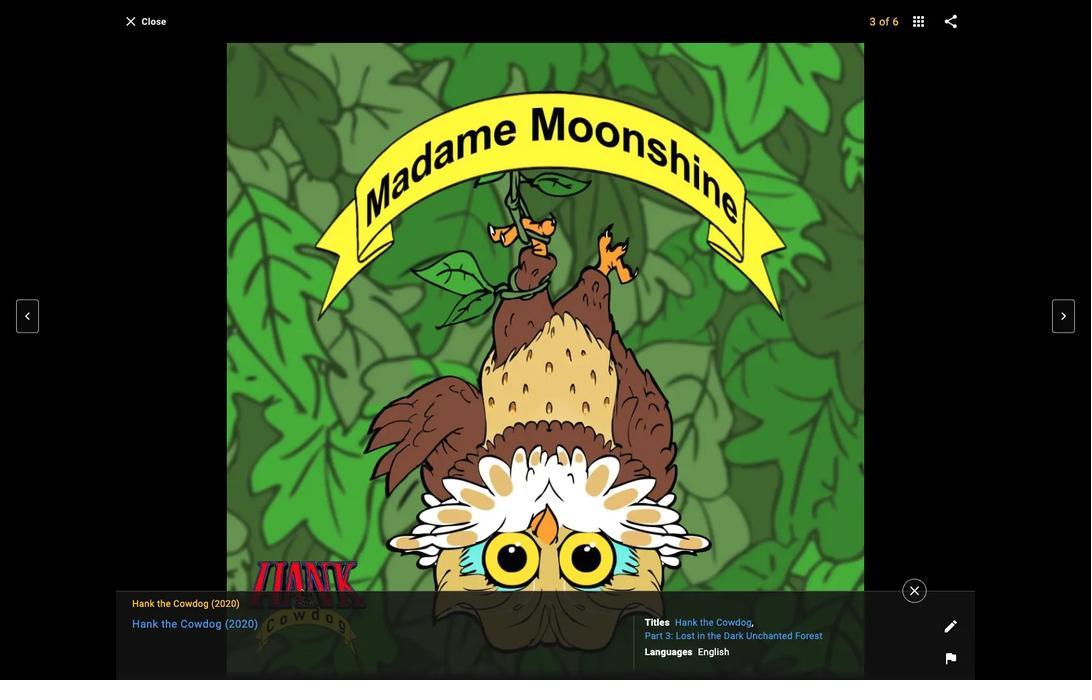 Task type: vqa. For each thing, say whether or not it's contained in the screenshot.
Hank the Cowdog (2020)
yes



Task type: describe. For each thing, give the bounding box(es) containing it.
hank inside titles hank the cowdog , part 3: lost in the dark unchanted forest languages english
[[675, 617, 698, 628]]

2 hank the cowdog (2020) from the top
[[132, 618, 258, 631]]

part 3: lost in the dark unchanted forest button
[[645, 630, 823, 643]]

cowdog inside titles hank the cowdog , part 3: lost in the dark unchanted forest languages english
[[716, 617, 752, 628]]

close image
[[907, 583, 923, 599]]

lost
[[676, 631, 695, 642]]

next image
[[1056, 308, 1072, 324]]

gallery image
[[911, 13, 927, 30]]

edit tags image
[[943, 619, 959, 635]]

clear image
[[123, 13, 139, 29]]

1 vertical spatial (2020)
[[225, 618, 258, 631]]

unchanted
[[746, 631, 793, 642]]

close button
[[116, 9, 177, 33]]

main content containing 3 of 6
[[0, 0, 1091, 681]]

previous image
[[19, 308, 36, 324]]

dark
[[724, 631, 744, 642]]

in
[[697, 631, 705, 642]]

share on social media image
[[943, 13, 959, 30]]

titles hank the cowdog , part 3: lost in the dark unchanted forest languages english
[[645, 617, 823, 658]]



Task type: locate. For each thing, give the bounding box(es) containing it.
english
[[698, 647, 730, 658]]

3
[[870, 15, 876, 28]]

main content
[[0, 0, 1091, 681]]

0 vertical spatial hank the cowdog (2020)
[[132, 598, 240, 609]]

report image image
[[943, 651, 959, 667]]

0 vertical spatial (2020)
[[211, 598, 240, 609]]

hank the cowdog (2020)
[[132, 598, 240, 609], [132, 618, 258, 631]]

part
[[645, 631, 663, 642]]

1 hank the cowdog (2020) from the top
[[132, 598, 240, 609]]

6
[[893, 15, 899, 28]]

hank the cowdog (2020) link
[[132, 618, 258, 631]]

languages
[[645, 647, 693, 658]]

hank the cowdog button
[[675, 616, 752, 630]]

the
[[157, 598, 171, 609], [700, 617, 714, 628], [161, 618, 178, 631], [708, 631, 722, 642]]

of
[[879, 15, 890, 28]]

forest
[[795, 631, 823, 642]]

hank
[[132, 598, 155, 609], [675, 617, 698, 628], [132, 618, 158, 631]]

3 of 6
[[870, 15, 899, 28]]

titles
[[645, 617, 670, 628]]

1 vertical spatial hank the cowdog (2020)
[[132, 618, 258, 631]]

cowdog
[[173, 598, 209, 609], [716, 617, 752, 628], [181, 618, 222, 631]]

(2020)
[[211, 598, 240, 609], [225, 618, 258, 631]]

close
[[142, 16, 166, 27]]

3:
[[666, 631, 674, 642]]

,
[[752, 617, 754, 628]]



